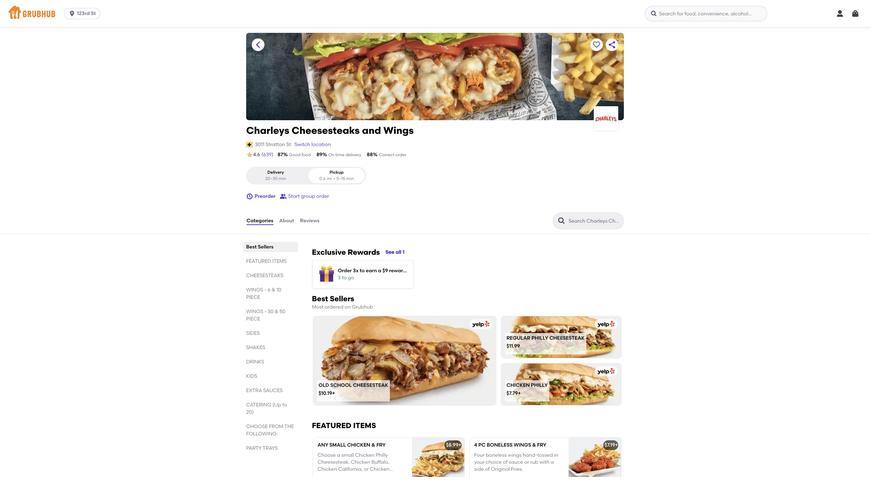 Task type: vqa. For each thing, say whether or not it's contained in the screenshot.
Start group order
yes



Task type: locate. For each thing, give the bounding box(es) containing it.
$7.19 +
[[605, 443, 618, 448]]

exclusive
[[312, 248, 346, 257]]

catering (up to 20)
[[246, 402, 287, 415]]

to right (up
[[282, 402, 287, 408]]

0 vertical spatial of
[[503, 460, 508, 465]]

with down buffalo, on the bottom left of page
[[369, 474, 379, 477]]

or for rub
[[524, 460, 529, 465]]

philly
[[376, 452, 388, 458]]

or inside four boneless wings hand-tossed in your choice of sauce or rub with a side of original fries.
[[524, 460, 529, 465]]

(up
[[272, 402, 281, 408]]

catering
[[246, 402, 271, 408]]

charleys
[[246, 125, 289, 136]]

order right group
[[316, 193, 329, 199]]

most
[[312, 304, 323, 310]]

fry
[[376, 443, 386, 448], [537, 443, 546, 448]]

0 horizontal spatial with
[[369, 474, 379, 477]]

wings inside wings - 6 & 10 piece
[[246, 287, 263, 293]]

piece for wings - 6 & 10 piece
[[246, 294, 260, 300]]

choose
[[318, 452, 336, 458]]

wings for wings - 30 & 50 piece
[[246, 309, 263, 315]]

1 fry from the left
[[376, 443, 386, 448]]

piece inside wings - 30 & 50 piece
[[246, 316, 260, 322]]

reviews button
[[300, 208, 320, 234]]

1 horizontal spatial with
[[540, 460, 549, 465]]

0 vertical spatial order
[[395, 152, 406, 157]]

wings
[[508, 452, 522, 458]]

order right correct
[[395, 152, 406, 157]]

1
[[403, 249, 405, 255]]

fry up tossed
[[537, 443, 546, 448]]

4.6
[[253, 152, 260, 158]]

caret left icon image
[[254, 41, 262, 49]]

philly for chicken
[[531, 383, 548, 388]]

food
[[302, 152, 311, 157]]

on
[[345, 304, 351, 310]]

chicken down the any small chicken & fry
[[355, 452, 375, 458]]

1 horizontal spatial st
[[286, 142, 291, 147]]

best up most
[[312, 294, 328, 303]]

5–15
[[336, 176, 345, 181]]

cheesesteak
[[549, 335, 585, 341], [353, 383, 388, 388]]

87
[[278, 152, 283, 158]]

0 vertical spatial cheesesteak
[[549, 335, 585, 341]]

0 vertical spatial piece
[[246, 294, 260, 300]]

best down categories "button"
[[246, 244, 257, 250]]

1 vertical spatial to
[[342, 275, 347, 281]]

$11.99
[[507, 344, 520, 349]]

a down tossed
[[551, 460, 554, 465]]

0 horizontal spatial fry
[[376, 443, 386, 448]]

or left rub
[[524, 460, 529, 465]]

2 piece from the top
[[246, 316, 260, 322]]

categories button
[[246, 208, 274, 234]]

wings - 30 & 50 piece
[[246, 309, 285, 322]]

preorder button
[[246, 190, 276, 203]]

1 vertical spatial or
[[364, 467, 369, 473]]

four
[[474, 452, 485, 458]]

1 horizontal spatial min
[[346, 176, 354, 181]]

1 vertical spatial with
[[369, 474, 379, 477]]

search icon image
[[557, 217, 566, 225]]

four boneless wings hand-tossed in your choice of sauce or rub with a side of original fries.
[[474, 452, 558, 473]]

best inside best sellers most ordered on grubhub
[[312, 294, 328, 303]]

1 vertical spatial wings
[[246, 309, 263, 315]]

to right 3x
[[360, 268, 365, 274]]

0 vertical spatial or
[[524, 460, 529, 465]]

philly inside regular philly cheesesteak $11.99
[[532, 335, 548, 341]]

st
[[91, 10, 96, 16], [286, 142, 291, 147]]

0 vertical spatial to
[[360, 268, 365, 274]]

fry up philly
[[376, 443, 386, 448]]

1 horizontal spatial or
[[524, 460, 529, 465]]

rewards image
[[318, 266, 335, 283]]

4 pc boneless wings & fry image
[[569, 438, 621, 477]]

1 vertical spatial order
[[316, 193, 329, 199]]

1 vertical spatial best
[[312, 294, 328, 303]]

people icon image
[[280, 193, 287, 200]]

wings left 6
[[246, 287, 263, 293]]

wings up hand-
[[514, 443, 531, 448]]

best
[[246, 244, 257, 250], [312, 294, 328, 303]]

1 vertical spatial items
[[353, 422, 376, 430]]

0 horizontal spatial or
[[364, 467, 369, 473]]

extra sauces
[[246, 388, 283, 394]]

1 horizontal spatial fry
[[537, 443, 546, 448]]

0 horizontal spatial items
[[272, 258, 287, 264]]

switch location button
[[294, 141, 331, 149]]

- for 30
[[264, 309, 266, 315]]

0 horizontal spatial to
[[282, 402, 287, 408]]

any small chicken & fry image
[[412, 438, 464, 477]]

sellers
[[258, 244, 274, 250], [330, 294, 354, 303]]

of right side
[[485, 467, 490, 473]]

wings inside wings - 30 & 50 piece
[[246, 309, 263, 315]]

0 vertical spatial sellers
[[258, 244, 274, 250]]

sellers up on
[[330, 294, 354, 303]]

option group
[[246, 167, 366, 185]]

featured items up small
[[312, 422, 376, 430]]

2 min from the left
[[346, 176, 354, 181]]

sellers for best sellers most ordered on grubhub
[[330, 294, 354, 303]]

0 vertical spatial with
[[540, 460, 549, 465]]

a left $9
[[378, 268, 381, 274]]

of
[[503, 460, 508, 465], [485, 467, 490, 473]]

chicken up small
[[347, 443, 370, 448]]

min down delivery
[[279, 176, 286, 181]]

1 horizontal spatial chicken
[[507, 383, 530, 388]]

about
[[279, 218, 294, 224]]

st up the 'good'
[[286, 142, 291, 147]]

following:
[[246, 431, 278, 437]]

30
[[268, 309, 273, 315]]

a
[[378, 268, 381, 274], [337, 452, 340, 458], [551, 460, 554, 465], [380, 474, 383, 477]]

choose a small chicken philly cheesesteak, chicken buffalo, chicken california, or chicken teriyaki cheesesteak with a side
[[318, 452, 400, 477]]

share icon image
[[608, 41, 616, 49]]

0 horizontal spatial st
[[91, 10, 96, 16]]

start group order button
[[280, 190, 329, 203]]

0 horizontal spatial best
[[246, 244, 257, 250]]

1 vertical spatial philly
[[531, 383, 548, 388]]

2 vertical spatial to
[[282, 402, 287, 408]]

piece inside wings - 6 & 10 piece
[[246, 294, 260, 300]]

st inside main navigation navigation
[[91, 10, 96, 16]]

delivery
[[346, 152, 361, 157]]

0 horizontal spatial sellers
[[258, 244, 274, 250]]

subscription pass image
[[246, 142, 253, 148]]

to right 3
[[342, 275, 347, 281]]

0 vertical spatial philly
[[532, 335, 548, 341]]

- left 30
[[264, 309, 266, 315]]

philly
[[532, 335, 548, 341], [531, 383, 548, 388]]

save this restaurant image
[[592, 41, 601, 49]]

& inside wings - 6 & 10 piece
[[272, 287, 275, 293]]

choose
[[246, 424, 268, 430]]

1 horizontal spatial items
[[353, 422, 376, 430]]

or inside choose a small chicken philly cheesesteak, chicken buffalo, chicken california, or chicken teriyaki cheesesteak with a side
[[364, 467, 369, 473]]

0 horizontal spatial min
[[279, 176, 286, 181]]

items up the any small chicken & fry
[[353, 422, 376, 430]]

best for best sellers
[[246, 244, 257, 250]]

$8.99
[[446, 443, 458, 448]]

2 horizontal spatial to
[[360, 268, 365, 274]]

cheesesteak inside regular philly cheesesteak $11.99
[[549, 335, 585, 341]]

original
[[491, 467, 510, 473]]

min right 5–15
[[346, 176, 354, 181]]

& right 6
[[272, 287, 275, 293]]

cheesesteak inside old school cheesesteak $10.19 +
[[353, 383, 388, 388]]

1 min from the left
[[279, 176, 286, 181]]

reward.
[[389, 268, 408, 274]]

cheesesteaks
[[246, 273, 283, 279]]

sellers for best sellers
[[258, 244, 274, 250]]

- inside wings - 30 & 50 piece
[[264, 309, 266, 315]]

& right 30
[[275, 309, 278, 315]]

sellers inside best sellers most ordered on grubhub
[[330, 294, 354, 303]]

good food
[[289, 152, 311, 157]]

chicken inside 'chicken philly $7.79 +'
[[507, 383, 530, 388]]

boneless
[[487, 443, 513, 448]]

piece up wings - 30 & 50 piece
[[246, 294, 260, 300]]

3011 stratton st
[[255, 142, 291, 147]]

1 vertical spatial -
[[264, 309, 266, 315]]

4
[[474, 443, 477, 448]]

0 horizontal spatial cheesesteak
[[353, 383, 388, 388]]

featured
[[246, 258, 271, 264], [312, 422, 351, 430]]

1 vertical spatial piece
[[246, 316, 260, 322]]

2 - from the top
[[264, 309, 266, 315]]

philly inside 'chicken philly $7.79 +'
[[531, 383, 548, 388]]

items
[[272, 258, 287, 264], [353, 422, 376, 430]]

a down buffalo, on the bottom left of page
[[380, 474, 383, 477]]

sellers down categories "button"
[[258, 244, 274, 250]]

featured down best sellers
[[246, 258, 271, 264]]

featured up small
[[312, 422, 351, 430]]

or
[[524, 460, 529, 465], [364, 467, 369, 473]]

0 horizontal spatial order
[[316, 193, 329, 199]]

1 vertical spatial sellers
[[330, 294, 354, 303]]

- left 6
[[264, 287, 266, 293]]

88
[[367, 152, 373, 158]]

piece up sides
[[246, 316, 260, 322]]

0 vertical spatial -
[[264, 287, 266, 293]]

featured items up cheesesteaks
[[246, 258, 287, 264]]

or up cheesesteak
[[364, 467, 369, 473]]

0 vertical spatial chicken
[[507, 383, 530, 388]]

to
[[360, 268, 365, 274], [342, 275, 347, 281], [282, 402, 287, 408]]

sauces
[[263, 388, 283, 394]]

0 vertical spatial featured
[[246, 258, 271, 264]]

items up cheesesteaks
[[272, 258, 287, 264]]

0 vertical spatial wings
[[246, 287, 263, 293]]

svg image
[[836, 9, 844, 18], [851, 9, 860, 18], [650, 10, 657, 17], [246, 193, 253, 200]]

to for order 3x to earn a $9 reward. 3 to go
[[360, 268, 365, 274]]

a inside four boneless wings hand-tossed in your choice of sauce or rub with a side of original fries.
[[551, 460, 554, 465]]

side
[[474, 467, 484, 473]]

0 vertical spatial st
[[91, 10, 96, 16]]

wings - 6 & 10 piece
[[246, 287, 281, 300]]

best for best sellers most ordered on grubhub
[[312, 294, 328, 303]]

& up buffalo, on the bottom left of page
[[372, 443, 375, 448]]

sauce
[[509, 460, 523, 465]]

yelp image
[[471, 321, 489, 328], [596, 321, 615, 328], [596, 368, 615, 375]]

1 vertical spatial featured
[[312, 422, 351, 430]]

to inside catering (up to 20)
[[282, 402, 287, 408]]

- inside wings - 6 & 10 piece
[[264, 287, 266, 293]]

0 vertical spatial featured items
[[246, 258, 287, 264]]

1 horizontal spatial sellers
[[330, 294, 354, 303]]

wings left 30
[[246, 309, 263, 315]]

& inside wings - 30 & 50 piece
[[275, 309, 278, 315]]

reviews
[[300, 218, 320, 224]]

1 piece from the top
[[246, 294, 260, 300]]

1 vertical spatial chicken
[[347, 443, 370, 448]]

1 horizontal spatial cheesesteak
[[549, 335, 585, 341]]

or for chicken
[[364, 467, 369, 473]]

1 horizontal spatial best
[[312, 294, 328, 303]]

exclusive rewards
[[312, 248, 380, 257]]

0 vertical spatial best
[[246, 244, 257, 250]]

main navigation navigation
[[0, 0, 870, 27]]

teriyaki
[[318, 474, 335, 477]]

of up original at bottom right
[[503, 460, 508, 465]]

4 pc boneless wings & fry
[[474, 443, 546, 448]]

delivery
[[267, 170, 284, 175]]

order inside button
[[316, 193, 329, 199]]

2 fry from the left
[[537, 443, 546, 448]]

&
[[272, 287, 275, 293], [275, 309, 278, 315], [372, 443, 375, 448], [532, 443, 536, 448]]

old school cheesesteak $10.19 +
[[319, 383, 388, 397]]

min inside pickup 0.6 mi • 5–15 min
[[346, 176, 354, 181]]

0.6
[[319, 176, 326, 181]]

chicken up $7.79 in the bottom right of the page
[[507, 383, 530, 388]]

old
[[319, 383, 329, 388]]

boneless
[[486, 452, 507, 458]]

1 - from the top
[[264, 287, 266, 293]]

1 vertical spatial cheesesteak
[[353, 383, 388, 388]]

0 horizontal spatial of
[[485, 467, 490, 473]]

stratton
[[266, 142, 285, 147]]

3011 stratton st button
[[255, 141, 291, 149]]

1 vertical spatial st
[[286, 142, 291, 147]]

chicken up california,
[[351, 460, 370, 465]]

the
[[284, 424, 294, 430]]

1 horizontal spatial featured items
[[312, 422, 376, 430]]

pickup 0.6 mi • 5–15 min
[[319, 170, 354, 181]]

st right 123rd
[[91, 10, 96, 16]]

with down tossed
[[540, 460, 549, 465]]



Task type: describe. For each thing, give the bounding box(es) containing it.
•
[[333, 176, 335, 181]]

start
[[288, 193, 300, 199]]

charleys cheesesteaks and wings logo image
[[594, 106, 618, 131]]

categories
[[247, 218, 273, 224]]

0 horizontal spatial featured
[[246, 258, 271, 264]]

grubhub
[[352, 304, 373, 310]]

star icon image
[[246, 151, 253, 158]]

+ inside old school cheesesteak $10.19 +
[[332, 391, 335, 397]]

time
[[335, 152, 345, 157]]

50
[[280, 309, 285, 315]]

hand-
[[523, 452, 537, 458]]

best sellers
[[246, 244, 274, 250]]

0 horizontal spatial chicken
[[347, 443, 370, 448]]

best sellers most ordered on grubhub
[[312, 294, 373, 310]]

your
[[474, 460, 485, 465]]

123rd
[[77, 10, 90, 16]]

go
[[348, 275, 354, 281]]

1 vertical spatial of
[[485, 467, 490, 473]]

1 horizontal spatial of
[[503, 460, 508, 465]]

cheesesteak for regular philly cheesesteak
[[549, 335, 585, 341]]

fries.
[[511, 467, 523, 473]]

pc
[[478, 443, 486, 448]]

tossed
[[537, 452, 553, 458]]

& for chicken
[[372, 443, 375, 448]]

save this restaurant button
[[590, 38, 603, 51]]

from
[[269, 424, 283, 430]]

location
[[311, 142, 331, 147]]

chicken down buffalo, on the bottom left of page
[[370, 467, 389, 473]]

sides
[[246, 331, 260, 336]]

1 vertical spatial featured items
[[312, 422, 376, 430]]

min inside delivery 20–35 min
[[279, 176, 286, 181]]

correct order
[[379, 152, 406, 157]]

+ inside 'chicken philly $7.79 +'
[[518, 391, 521, 397]]

0 vertical spatial items
[[272, 258, 287, 264]]

$7.79
[[507, 391, 518, 397]]

regular
[[507, 335, 530, 341]]

charleys cheesesteaks and wings
[[246, 125, 414, 136]]

choose from the following:
[[246, 424, 294, 437]]

philly for regular
[[532, 335, 548, 341]]

with inside choose a small chicken philly cheesesteak, chicken buffalo, chicken california, or chicken teriyaki cheesesteak with a side
[[369, 474, 379, 477]]

yelp image for chicken philly
[[596, 368, 615, 375]]

group
[[301, 193, 315, 199]]

piece for wings - 30 & 50 piece
[[246, 316, 260, 322]]

svg image
[[69, 10, 76, 17]]

school
[[330, 383, 352, 388]]

Search for food, convenience, alcohol... search field
[[645, 6, 767, 21]]

mi
[[327, 176, 332, 181]]

$10.19
[[319, 391, 332, 397]]

1 horizontal spatial to
[[342, 275, 347, 281]]

california,
[[338, 467, 363, 473]]

wings
[[383, 125, 414, 136]]

- for 6
[[264, 287, 266, 293]]

89
[[316, 152, 322, 158]]

order
[[338, 268, 352, 274]]

on time delivery
[[328, 152, 361, 157]]

delivery 20–35 min
[[265, 170, 286, 181]]

svg image inside preorder button
[[246, 193, 253, 200]]

rub
[[530, 460, 538, 465]]

correct
[[379, 152, 394, 157]]

preorder
[[255, 193, 276, 199]]

$9
[[382, 268, 388, 274]]

regular philly cheesesteak $11.99
[[507, 335, 585, 349]]

3011
[[255, 142, 264, 147]]

chicken up the teriyaki
[[318, 467, 337, 473]]

3x
[[353, 268, 359, 274]]

123rd st
[[77, 10, 96, 16]]

and
[[362, 125, 381, 136]]

good
[[289, 152, 301, 157]]

yelp image for regular philly cheesesteak
[[596, 321, 615, 328]]

& for 6
[[272, 287, 275, 293]]

buffalo,
[[371, 460, 389, 465]]

see
[[386, 249, 394, 255]]

10
[[277, 287, 281, 293]]

see all 1
[[386, 249, 405, 255]]

yelp image for old school cheesesteak
[[471, 321, 489, 328]]

cheesesteak,
[[318, 460, 350, 465]]

$8.99 +
[[446, 443, 461, 448]]

choice
[[486, 460, 502, 465]]

wings for wings - 6 & 10 piece
[[246, 287, 263, 293]]

party trays
[[246, 446, 278, 452]]

0 horizontal spatial featured items
[[246, 258, 287, 264]]

see all 1 button
[[386, 246, 405, 259]]

trays
[[263, 446, 278, 452]]

1 horizontal spatial featured
[[312, 422, 351, 430]]

2 vertical spatial wings
[[514, 443, 531, 448]]

any
[[318, 443, 328, 448]]

Search Charleys Cheesesteaks and Wings search field
[[568, 218, 621, 225]]

switch location
[[294, 142, 331, 147]]

& up hand-
[[532, 443, 536, 448]]

cheesesteak
[[337, 474, 367, 477]]

a up cheesesteak,
[[337, 452, 340, 458]]

to for catering (up to 20)
[[282, 402, 287, 408]]

& for 30
[[275, 309, 278, 315]]

pickup
[[330, 170, 344, 175]]

cheesesteak for old school cheesesteak
[[353, 383, 388, 388]]

a inside order 3x to earn a $9 reward. 3 to go
[[378, 268, 381, 274]]

123rd st button
[[64, 8, 103, 19]]

3
[[338, 275, 341, 281]]

1 horizontal spatial order
[[395, 152, 406, 157]]

cheesesteaks
[[292, 125, 360, 136]]

(639)
[[262, 152, 273, 158]]

with inside four boneless wings hand-tossed in your choice of sauce or rub with a side of original fries.
[[540, 460, 549, 465]]

on
[[328, 152, 334, 157]]

all
[[396, 249, 401, 255]]

chicken philly $7.79 +
[[507, 383, 548, 397]]

small
[[341, 452, 354, 458]]

in
[[554, 452, 558, 458]]

option group containing delivery 20–35 min
[[246, 167, 366, 185]]

20–35
[[265, 176, 278, 181]]



